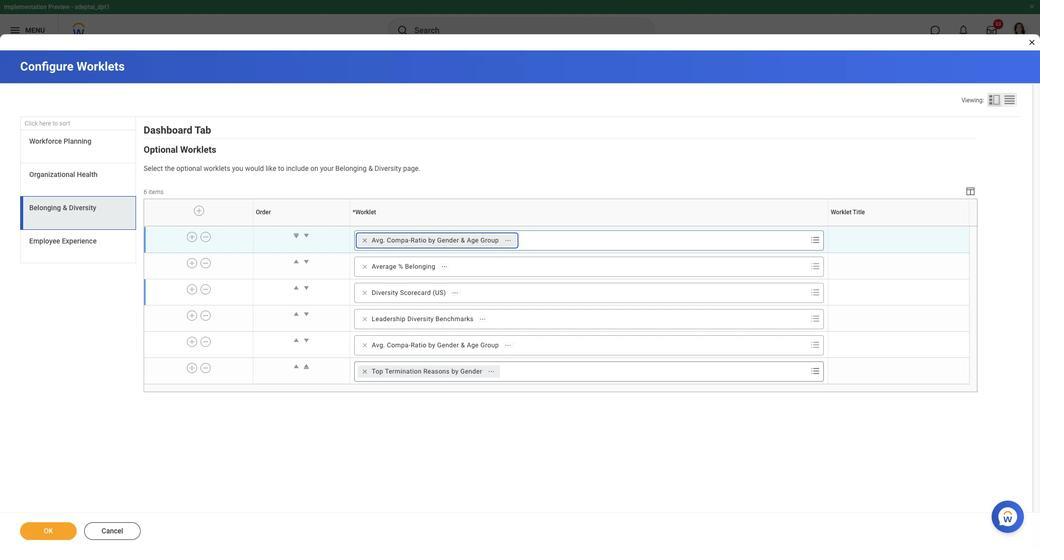Task type: locate. For each thing, give the bounding box(es) containing it.
minus image for third plus image from the top of the optional worklets group
[[202, 337, 209, 346]]

4 prompts image from the top
[[810, 365, 822, 377]]

1 vertical spatial x small image
[[360, 262, 370, 272]]

age for first avg. compa-ratio by gender & age group element from the top
[[467, 236, 479, 244]]

0 horizontal spatial title
[[854, 209, 866, 216]]

employee experience
[[29, 237, 97, 245]]

0 vertical spatial prompts image
[[810, 234, 822, 246]]

implementation preview -   adeptai_dpt1
[[4, 4, 110, 11]]

0 vertical spatial x small image
[[360, 288, 370, 298]]

like
[[266, 164, 277, 173]]

0 vertical spatial related actions image
[[505, 237, 512, 244]]

related actions image for 1st avg. compa-ratio by gender & age group element from the bottom of the optional worklets group
[[505, 342, 512, 349]]

by up average % belonging, press delete to clear value. option at the left of page
[[429, 236, 436, 244]]

diversity up experience
[[69, 204, 96, 212]]

1 avg. from the top
[[372, 236, 385, 244]]

workforce
[[29, 137, 62, 145]]

compa- up %
[[387, 236, 411, 244]]

1 compa- from the top
[[387, 236, 411, 244]]

ratio
[[411, 236, 427, 244], [411, 341, 427, 349]]

2 minus image from the top
[[202, 285, 209, 294]]

2 x small image from the top
[[360, 262, 370, 272]]

inbox large image
[[987, 25, 998, 35]]

reasons
[[424, 368, 450, 375]]

benchmarks
[[436, 315, 474, 323]]

minus image for leadership diversity benchmarks's plus icon
[[202, 311, 209, 320]]

diversity scorecard (us)
[[372, 289, 446, 296]]

caret up image for caret down icon corresponding to minus image related to third plus image from the top of the optional worklets group
[[292, 335, 302, 345]]

related actions image inside diversity scorecard (us), press delete to clear value. option
[[452, 289, 459, 296]]

0 horizontal spatial related actions image
[[441, 263, 448, 270]]

minus image
[[202, 232, 209, 242], [202, 285, 209, 294], [202, 311, 209, 320], [202, 337, 209, 346]]

1 caret down image from the top
[[302, 257, 312, 267]]

to
[[53, 120, 58, 127], [278, 164, 285, 173]]

0 horizontal spatial worklets
[[77, 60, 125, 74]]

1 minus image from the top
[[202, 232, 209, 242]]

gender inside option
[[461, 368, 483, 375]]

belonging up employee
[[29, 204, 61, 212]]

gender
[[437, 236, 459, 244], [437, 341, 459, 349], [461, 368, 483, 375]]

0 vertical spatial minus image
[[202, 259, 209, 268]]

plus image
[[196, 206, 203, 216], [189, 259, 196, 268], [189, 311, 196, 320]]

list box
[[20, 130, 136, 263]]

belonging & diversity
[[29, 204, 96, 212]]

x small image for leadership diversity benchmarks
[[360, 314, 370, 324]]

worklets inside group
[[180, 144, 216, 155]]

avg. compa-ratio by gender & age group element up reasons
[[372, 341, 499, 350]]

1 vertical spatial minus image
[[202, 364, 209, 373]]

group for 1st avg. compa-ratio by gender & age group element from the bottom of the optional worklets group
[[481, 341, 499, 349]]

preview
[[48, 4, 70, 11]]

your
[[320, 164, 334, 173]]

order
[[256, 209, 271, 216], [301, 226, 302, 226]]

1 vertical spatial group
[[481, 341, 499, 349]]

x small image inside top termination reasons by gender, press delete to clear value. option
[[360, 367, 370, 377]]

prompts image for caret down image
[[810, 234, 822, 246]]

avg. compa-ratio by gender & age group, press delete to clear value. option up reasons
[[358, 339, 517, 351]]

2 prompts image from the top
[[810, 260, 822, 272]]

0 vertical spatial group
[[481, 236, 499, 244]]

1 age from the top
[[467, 236, 479, 244]]

to inside optional worklets group
[[278, 164, 285, 173]]

avg. compa-ratio by gender & age group, press delete to clear value. option up average % belonging, press delete to clear value. option at the left of page
[[358, 234, 517, 247]]

* worklet
[[353, 209, 376, 216]]

related actions image up (us)
[[441, 263, 448, 270]]

top termination reasons by gender element
[[372, 367, 483, 376]]

worklets for configure worklets
[[77, 60, 125, 74]]

compa- up termination
[[387, 341, 411, 349]]

leadership diversity benchmarks element
[[372, 315, 474, 324]]

caret down image
[[302, 257, 312, 267], [302, 283, 312, 293], [302, 309, 312, 319], [302, 335, 312, 345]]

page.
[[403, 164, 421, 173]]

0 vertical spatial avg. compa-ratio by gender & age group
[[372, 236, 499, 244]]

1 vertical spatial age
[[467, 341, 479, 349]]

order up order column header
[[256, 209, 271, 216]]

1 x small image from the top
[[360, 235, 370, 246]]

3 row element from the top
[[144, 279, 970, 305]]

by
[[429, 236, 436, 244], [429, 341, 436, 349], [452, 368, 459, 375]]

1 vertical spatial worklets
[[180, 144, 216, 155]]

2 vertical spatial gender
[[461, 368, 483, 375]]

2 vertical spatial related actions image
[[488, 368, 495, 375]]

1 horizontal spatial related actions image
[[452, 289, 459, 296]]

related actions image for leadership diversity benchmarks
[[480, 316, 487, 323]]

sort
[[59, 120, 70, 127]]

related actions image for top termination reasons by gender element
[[488, 368, 495, 375]]

list box containing workforce planning
[[20, 130, 136, 263]]

2 group from the top
[[481, 341, 499, 349]]

minus image for third plus image from the bottom
[[202, 285, 209, 294]]

prompts image
[[810, 286, 822, 299], [810, 313, 822, 325], [810, 339, 822, 351], [810, 365, 822, 377]]

0 vertical spatial compa-
[[387, 236, 411, 244]]

optional
[[144, 144, 178, 155]]

row element
[[144, 199, 972, 226], [144, 253, 970, 279], [144, 279, 970, 305], [144, 305, 970, 332], [144, 332, 970, 358], [144, 358, 970, 384]]

avg. compa-ratio by gender & age group, press delete to clear value. option
[[358, 234, 517, 247], [358, 339, 517, 351]]

2 vertical spatial by
[[452, 368, 459, 375]]

prompts image for caret down icon associated with 1st minus icon from the top of the optional worklets group
[[810, 260, 822, 272]]

worklet title
[[831, 209, 866, 216]]

gender down benchmarks
[[437, 341, 459, 349]]

caret up image for caret down icon associated with 1st minus icon from the top of the optional worklets group
[[292, 257, 302, 267]]

1 vertical spatial to
[[278, 164, 285, 173]]

diversity inside option
[[372, 289, 399, 296]]

by right reasons
[[452, 368, 459, 375]]

0 vertical spatial related actions image
[[441, 263, 448, 270]]

prompts image for leadership diversity benchmarks
[[810, 313, 822, 325]]

row element containing leadership diversity benchmarks
[[144, 305, 970, 332]]

diversity down scorecard
[[408, 315, 434, 323]]

ok
[[44, 527, 53, 535]]

x small image for diversity scorecard (us)
[[360, 288, 370, 298]]

2 vertical spatial plus image
[[189, 311, 196, 320]]

0 vertical spatial to
[[53, 120, 58, 127]]

0 vertical spatial avg. compa-ratio by gender & age group, press delete to clear value. option
[[358, 234, 517, 247]]

configure
[[20, 60, 74, 74]]

belonging right %
[[405, 263, 436, 270]]

1 ratio from the top
[[411, 236, 427, 244]]

diversity left page. at left
[[375, 164, 402, 173]]

1 vertical spatial avg.
[[372, 341, 385, 349]]

2 avg. compa-ratio by gender & age group, press delete to clear value. option from the top
[[358, 339, 517, 351]]

2 prompts image from the top
[[810, 313, 822, 325]]

1 vertical spatial avg. compa-ratio by gender & age group
[[372, 341, 499, 349]]

1 group from the top
[[481, 236, 499, 244]]

4 row element from the top
[[144, 305, 970, 332]]

1 vertical spatial order
[[301, 226, 302, 226]]

3 x small image from the top
[[360, 367, 370, 377]]

row element containing top termination reasons by gender
[[144, 358, 970, 384]]

3 x small image from the top
[[360, 340, 370, 350]]

x small image for average % belonging element
[[360, 262, 370, 272]]

prompts image for diversity scorecard (us)
[[810, 286, 822, 299]]

avg. compa-ratio by gender & age group for first avg. compa-ratio by gender & age group element from the top
[[372, 236, 499, 244]]

2 row element from the top
[[144, 253, 970, 279]]

1 horizontal spatial order
[[301, 226, 302, 226]]

avg. compa-ratio by gender & age group element
[[372, 236, 499, 245], [372, 341, 499, 350]]

viewing:
[[962, 97, 985, 104]]

0 horizontal spatial to
[[53, 120, 58, 127]]

to right like
[[278, 164, 285, 173]]

x small image for top termination reasons by gender
[[360, 367, 370, 377]]

avg. compa-ratio by gender & age group
[[372, 236, 499, 244], [372, 341, 499, 349]]

3 minus image from the top
[[202, 311, 209, 320]]

related actions image right benchmarks
[[480, 316, 487, 323]]

avg. compa-ratio by gender & age group up average % belonging, press delete to clear value. option at the left of page
[[372, 236, 499, 244]]

1 vertical spatial avg. compa-ratio by gender & age group element
[[372, 341, 499, 350]]

worklet title column header
[[829, 226, 970, 227]]

order up caret down image
[[301, 226, 302, 226]]

close create campaigns worklet image
[[1029, 38, 1037, 46]]

caret up image for third plus image from the bottom's minus image caret down icon
[[292, 283, 302, 293]]

0 vertical spatial gender
[[437, 236, 459, 244]]

gender up average % belonging, press delete to clear value. option at the left of page
[[437, 236, 459, 244]]

dashboard tab
[[144, 124, 211, 136]]

6 row element from the top
[[144, 358, 970, 384]]

diversity inside "navigation pane" region
[[69, 204, 96, 212]]

2 avg. compa-ratio by gender & age group from the top
[[372, 341, 499, 349]]

1 x small image from the top
[[360, 288, 370, 298]]

&
[[369, 164, 373, 173], [63, 204, 67, 212], [461, 236, 465, 244], [461, 341, 465, 349]]

select the optional worklets you would like to include on your belonging & diversity page.
[[144, 164, 421, 173]]

1 avg. compa-ratio by gender & age group element from the top
[[372, 236, 499, 245]]

avg. up top on the left bottom
[[372, 341, 385, 349]]

caret up image
[[292, 257, 302, 267], [292, 283, 302, 293], [292, 309, 302, 319], [292, 335, 302, 345]]

leadership
[[372, 315, 406, 323]]

avg. compa-ratio by gender & age group up reasons
[[372, 341, 499, 349]]

prompts image
[[810, 234, 822, 246], [810, 260, 822, 272]]

caret up image
[[292, 362, 302, 372]]

related actions image right (us)
[[452, 289, 459, 296]]

belonging inside "navigation pane" region
[[29, 204, 61, 212]]

0 vertical spatial avg. compa-ratio by gender & age group element
[[372, 236, 499, 245]]

plus image
[[189, 232, 196, 242], [189, 285, 196, 294], [189, 337, 196, 346], [189, 364, 196, 373]]

related actions image inside top termination reasons by gender, press delete to clear value. option
[[488, 368, 495, 375]]

0 horizontal spatial order
[[256, 209, 271, 216]]

group
[[481, 236, 499, 244], [481, 341, 499, 349]]

2 age from the top
[[467, 341, 479, 349]]

viewing: option group
[[962, 93, 1021, 109]]

plus image for leadership diversity benchmarks
[[189, 311, 196, 320]]

2 horizontal spatial related actions image
[[480, 316, 487, 323]]

by inside option
[[452, 368, 459, 375]]

1 vertical spatial ratio
[[411, 341, 427, 349]]

1 horizontal spatial title
[[900, 226, 901, 226]]

1 caret up image from the top
[[292, 257, 302, 267]]

2 compa- from the top
[[387, 341, 411, 349]]

1 vertical spatial avg. compa-ratio by gender & age group, press delete to clear value. option
[[358, 339, 517, 351]]

avg. up average
[[372, 236, 385, 244]]

related actions image
[[441, 263, 448, 270], [452, 289, 459, 296], [480, 316, 487, 323]]

select
[[144, 164, 163, 173]]

3 caret up image from the top
[[292, 309, 302, 319]]

diversity
[[375, 164, 402, 173], [69, 204, 96, 212], [372, 289, 399, 296], [408, 315, 434, 323]]

2 vertical spatial belonging
[[405, 263, 436, 270]]

1 prompts image from the top
[[810, 286, 822, 299]]

1 vertical spatial related actions image
[[505, 342, 512, 349]]

2 minus image from the top
[[202, 364, 209, 373]]

avg. for first avg. compa-ratio by gender & age group element from the top
[[372, 236, 385, 244]]

0 vertical spatial avg.
[[372, 236, 385, 244]]

belonging
[[336, 164, 367, 173], [29, 204, 61, 212], [405, 263, 436, 270]]

worklet
[[356, 209, 376, 216], [831, 209, 852, 216], [589, 226, 590, 226], [898, 226, 900, 226]]

ratio up average % belonging, press delete to clear value. option at the left of page
[[411, 236, 427, 244]]

x small image
[[360, 235, 370, 246], [360, 262, 370, 272], [360, 340, 370, 350]]

worklets
[[77, 60, 125, 74], [180, 144, 216, 155]]

1 avg. compa-ratio by gender & age group from the top
[[372, 236, 499, 244]]

by up reasons
[[429, 341, 436, 349]]

caret down image for leadership diversity benchmarks's plus icon's minus image
[[302, 309, 312, 319]]

4 caret up image from the top
[[292, 335, 302, 345]]

0 vertical spatial worklets
[[77, 60, 125, 74]]

2 ratio from the top
[[411, 341, 427, 349]]

0 vertical spatial title
[[854, 209, 866, 216]]

2 horizontal spatial belonging
[[405, 263, 436, 270]]

termination
[[385, 368, 422, 375]]

belonging right the your
[[336, 164, 367, 173]]

1 vertical spatial related actions image
[[452, 289, 459, 296]]

0 vertical spatial order
[[256, 209, 271, 216]]

2 vertical spatial related actions image
[[480, 316, 487, 323]]

avg. for 1st avg. compa-ratio by gender & age group element from the bottom of the optional worklets group
[[372, 341, 385, 349]]

optional worklets button
[[144, 144, 216, 155]]

0 horizontal spatial belonging
[[29, 204, 61, 212]]

gender right reasons
[[461, 368, 483, 375]]

minus image
[[202, 259, 209, 268], [202, 364, 209, 373]]

x small image inside average % belonging, press delete to clear value. option
[[360, 262, 370, 272]]

title
[[854, 209, 866, 216], [900, 226, 901, 226]]

0 vertical spatial by
[[429, 236, 436, 244]]

minus image for 4th plus image from the bottom
[[202, 232, 209, 242]]

0 vertical spatial x small image
[[360, 235, 370, 246]]

row element containing order
[[144, 199, 972, 226]]

2 caret down image from the top
[[302, 283, 312, 293]]

& inside "navigation pane" region
[[63, 204, 67, 212]]

1 prompts image from the top
[[810, 234, 822, 246]]

x small image
[[360, 288, 370, 298], [360, 314, 370, 324], [360, 367, 370, 377]]

organizational
[[29, 171, 75, 179]]

0 vertical spatial ratio
[[411, 236, 427, 244]]

prompts image for avg. compa-ratio by gender & age group
[[810, 339, 822, 351]]

avg.
[[372, 236, 385, 244], [372, 341, 385, 349]]

related actions image inside average % belonging, press delete to clear value. option
[[441, 263, 448, 270]]

5 row element from the top
[[144, 332, 970, 358]]

ratio for first avg. compa-ratio by gender & age group element from the top
[[411, 236, 427, 244]]

worklet column header
[[350, 226, 829, 227]]

1 horizontal spatial to
[[278, 164, 285, 173]]

compa- for 1st avg. compa-ratio by gender & age group element from the bottom of the optional worklets group
[[387, 341, 411, 349]]

leadership diversity benchmarks, press delete to clear value. option
[[358, 313, 492, 325]]

x small image left diversity scorecard (us) element
[[360, 288, 370, 298]]

4 caret down image from the top
[[302, 335, 312, 345]]

0 vertical spatial belonging
[[336, 164, 367, 173]]

2 x small image from the top
[[360, 314, 370, 324]]

1 vertical spatial prompts image
[[810, 260, 822, 272]]

1 avg. compa-ratio by gender & age group, press delete to clear value. option from the top
[[358, 234, 517, 247]]

top termination reasons by gender, press delete to clear value. option
[[358, 366, 500, 378]]

1 vertical spatial belonging
[[29, 204, 61, 212]]

1 row element from the top
[[144, 199, 972, 226]]

4 minus image from the top
[[202, 337, 209, 346]]

0 vertical spatial age
[[467, 236, 479, 244]]

related actions image
[[505, 237, 512, 244], [505, 342, 512, 349], [488, 368, 495, 375]]

list box inside the configure worklets main content
[[20, 130, 136, 263]]

scorecard
[[400, 289, 431, 296]]

2 caret up image from the top
[[292, 283, 302, 293]]

to left sort
[[53, 120, 58, 127]]

2 avg. from the top
[[372, 341, 385, 349]]

x small image left leadership
[[360, 314, 370, 324]]

click
[[25, 120, 38, 127]]

search image
[[397, 24, 409, 36]]

2 vertical spatial x small image
[[360, 340, 370, 350]]

3 caret down image from the top
[[302, 309, 312, 319]]

1 vertical spatial compa-
[[387, 341, 411, 349]]

3 prompts image from the top
[[810, 339, 822, 351]]

avg. compa-ratio by gender & age group element up average % belonging, press delete to clear value. option at the left of page
[[372, 236, 499, 245]]

1 vertical spatial x small image
[[360, 314, 370, 324]]

1 horizontal spatial worklets
[[180, 144, 216, 155]]

age
[[467, 236, 479, 244], [467, 341, 479, 349]]

1 vertical spatial plus image
[[189, 259, 196, 268]]

group for first avg. compa-ratio by gender & age group element from the top
[[481, 236, 499, 244]]

worklets for optional worklets
[[180, 144, 216, 155]]

2 plus image from the top
[[189, 285, 196, 294]]

2 vertical spatial x small image
[[360, 367, 370, 377]]

1 vertical spatial by
[[429, 341, 436, 349]]

x small image left top on the left bottom
[[360, 367, 370, 377]]

optional worklets group
[[144, 144, 978, 392]]

cancel button
[[84, 522, 141, 540]]

diversity down average
[[372, 289, 399, 296]]

related actions image inside leadership diversity benchmarks, press delete to clear value. option
[[480, 316, 487, 323]]

%
[[399, 263, 404, 270]]

ratio down leadership diversity benchmarks element
[[411, 341, 427, 349]]

workday assistant region
[[992, 497, 1029, 533]]

here
[[39, 120, 51, 127]]

compa-
[[387, 236, 411, 244], [387, 341, 411, 349]]

age for 1st avg. compa-ratio by gender & age group element from the bottom of the optional worklets group
[[467, 341, 479, 349]]

include
[[286, 164, 309, 173]]



Task type: describe. For each thing, give the bounding box(es) containing it.
6
[[144, 189, 147, 196]]

ratio for 1st avg. compa-ratio by gender & age group element from the bottom of the optional worklets group
[[411, 341, 427, 349]]

on
[[311, 164, 319, 173]]

6 items
[[144, 189, 164, 196]]

click to view/edit grid preferences image
[[966, 186, 977, 197]]

by for top termination reasons by gender element
[[452, 368, 459, 375]]

caret down image for 1st minus icon from the top of the optional worklets group
[[302, 257, 312, 267]]

plus image for average % belonging
[[189, 259, 196, 268]]

1 vertical spatial gender
[[437, 341, 459, 349]]

1 plus image from the top
[[189, 232, 196, 242]]

configure worklets
[[20, 60, 125, 74]]

3 plus image from the top
[[189, 337, 196, 346]]

1 horizontal spatial belonging
[[336, 164, 367, 173]]

-
[[71, 4, 73, 11]]

belonging inside option
[[405, 263, 436, 270]]

gender for the caret top icon
[[461, 368, 483, 375]]

diversity inside option
[[408, 315, 434, 323]]

order for order
[[256, 209, 271, 216]]

the
[[165, 164, 175, 173]]

order worklet worklet title
[[301, 226, 901, 226]]

leadership diversity benchmarks
[[372, 315, 474, 323]]

Toggle to List Detail view radio
[[988, 93, 1003, 107]]

diversity scorecard (us) element
[[372, 288, 446, 297]]

average
[[372, 263, 397, 270]]

click here to sort button
[[20, 117, 136, 130]]

4 plus image from the top
[[189, 364, 196, 373]]

Toggle to Grid view radio
[[1003, 93, 1018, 107]]

caret down image for third plus image from the bottom's minus image
[[302, 283, 312, 293]]

*
[[353, 209, 356, 216]]

caret up image for caret down icon for leadership diversity benchmarks's plus icon's minus image
[[292, 309, 302, 319]]

optional
[[177, 164, 202, 173]]

order for order worklet worklet title
[[301, 226, 302, 226]]

top
[[372, 368, 384, 375]]

experience
[[62, 237, 97, 245]]

diversity scorecard (us), press delete to clear value. option
[[358, 287, 464, 299]]

average % belonging, press delete to clear value. option
[[358, 261, 453, 273]]

worklets
[[204, 164, 230, 173]]

0 vertical spatial plus image
[[196, 206, 203, 216]]

organizational health
[[29, 171, 98, 179]]

x small image for 1st avg. compa-ratio by gender & age group element from the bottom of the optional worklets group
[[360, 340, 370, 350]]

row element containing diversity scorecard (us)
[[144, 279, 970, 305]]

by for 1st avg. compa-ratio by gender & age group element from the bottom of the optional worklets group
[[429, 341, 436, 349]]

configure worklets main content
[[0, 50, 1041, 549]]

2 avg. compa-ratio by gender & age group element from the top
[[372, 341, 499, 350]]

top termination reasons by gender
[[372, 368, 483, 375]]

1 vertical spatial title
[[900, 226, 901, 226]]

adeptai_dpt1
[[75, 4, 110, 11]]

order column header
[[253, 226, 350, 227]]

close environment banner image
[[1030, 4, 1036, 10]]

items
[[149, 189, 164, 196]]

row element containing avg. compa-ratio by gender & age group
[[144, 332, 970, 358]]

employee
[[29, 237, 60, 245]]

compa- for first avg. compa-ratio by gender & age group element from the top
[[387, 236, 411, 244]]

related actions image for average % belonging
[[441, 263, 448, 270]]

optional worklets
[[144, 144, 216, 155]]

cancel
[[102, 527, 123, 535]]

navigation pane region
[[20, 117, 136, 266]]

caret top image
[[302, 362, 312, 372]]

to inside popup button
[[53, 120, 58, 127]]

caret bottom image
[[292, 230, 302, 241]]

implementation preview -   adeptai_dpt1 banner
[[0, 0, 1041, 46]]

dashboard
[[144, 124, 193, 136]]

row element containing average % belonging
[[144, 253, 970, 279]]

(us)
[[433, 289, 446, 296]]

gender for caret down image
[[437, 236, 459, 244]]

1 minus image from the top
[[202, 259, 209, 268]]

average % belonging element
[[372, 262, 436, 271]]

health
[[77, 171, 98, 179]]

average % belonging
[[372, 263, 436, 270]]

by for first avg. compa-ratio by gender & age group element from the top
[[429, 236, 436, 244]]

related actions image for first avg. compa-ratio by gender & age group element from the top
[[505, 237, 512, 244]]

caret down image
[[302, 230, 312, 241]]

implementation
[[4, 4, 47, 11]]

related actions image for diversity scorecard (us)
[[452, 289, 459, 296]]

tab
[[195, 124, 211, 136]]

x small image for first avg. compa-ratio by gender & age group element from the top
[[360, 235, 370, 246]]

would
[[245, 164, 264, 173]]

you
[[232, 164, 243, 173]]

notifications large image
[[959, 25, 969, 35]]

click here to sort
[[25, 120, 70, 127]]

planning
[[64, 137, 91, 145]]

ok button
[[20, 522, 77, 540]]

workforce planning
[[29, 137, 91, 145]]

caret down image for minus image related to third plus image from the top of the optional worklets group
[[302, 335, 312, 345]]

configure worklets dialog
[[0, 0, 1041, 549]]

profile logan mcneil element
[[1007, 19, 1035, 41]]

avg. compa-ratio by gender & age group for 1st avg. compa-ratio by gender & age group element from the bottom of the optional worklets group
[[372, 341, 499, 349]]



Task type: vqa. For each thing, say whether or not it's contained in the screenshot.
x circle image
no



